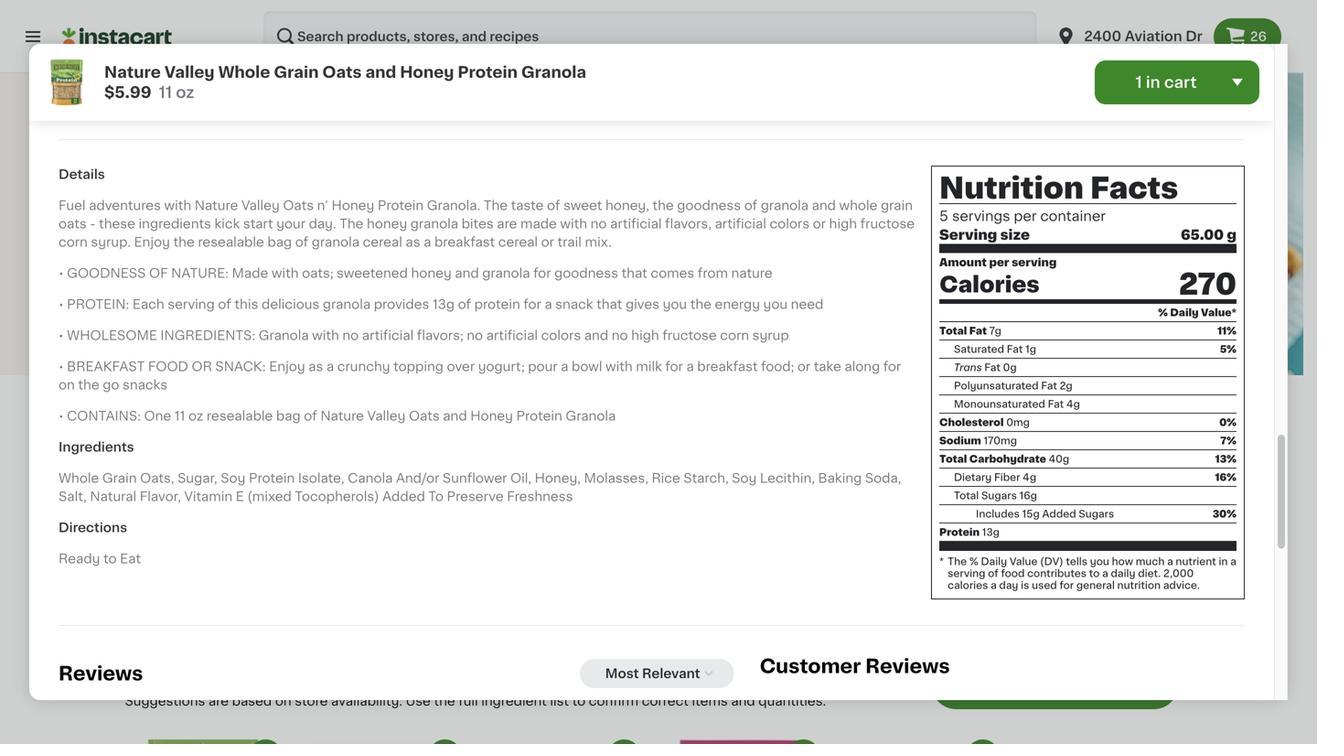 Task type: vqa. For each thing, say whether or not it's contained in the screenshot.
the 2 in 1 - 3 tablespoons milk ⅓ cup finely chopped green onions 2 teaspoons chili powder 1 clove garlic, minced ½ cup shredded asadero, queso quesadilla, Chihuahua or Monterey Jack cheese, divided
no



Task type: locate. For each thing, give the bounding box(es) containing it.
product group
[[125, 739, 282, 744], [304, 739, 462, 744], [484, 739, 641, 744], [663, 739, 820, 744], [842, 739, 1000, 744]]

to left eat
[[103, 553, 117, 565]]

2 • from the top
[[59, 298, 64, 311]]

start
[[243, 218, 273, 230]]

n'
[[317, 199, 329, 212]]

1 vertical spatial the
[[340, 218, 364, 230]]

3 product group from the left
[[484, 739, 641, 744]]

of inside the * the % daily value (dv) tells you how much a nutrient in a serving of food contributes to a daily diet. 2,000 calories a day is used for general nutrition advice.
[[988, 568, 999, 578]]

4g up 16g
[[1023, 472, 1037, 482]]

1 horizontal spatial goodness
[[677, 199, 741, 212]]

goodness inside fuel adventures with nature valley oats n' honey protein granola. the taste of sweet honey, the goodness of granola and whole grain oats - these ingredients kick start your day. the honey granola bites are made with no artificial flavors, artificial colors or high fructose corn syrup. enjoy the resealable bag of granola cereal as a breakfast cereal or trail mix.
[[677, 199, 741, 212]]

pour
[[528, 360, 558, 373]]

11%
[[1218, 326, 1237, 336]]

oz inside nature valley whole grain oats and honey protein granola $5.99 11 oz
[[176, 85, 195, 100]]

granola up "18"
[[312, 236, 360, 249]]

snack:
[[215, 360, 266, 373]]

• for • wholesome ingredients: granola with no artificial flavors; no artificial colors and no high fructose corn syrup
[[59, 329, 64, 342]]

to right list
[[573, 694, 586, 707]]

breakfast left food;
[[698, 360, 758, 373]]

the inside • breakfast food or snack: enjoy as a crunchy topping over yogurt; pour a bowl with milk for a breakfast food; or take along for on the go snacks
[[78, 379, 99, 391]]

$5.99
[[104, 85, 152, 100]]

available
[[125, 421, 253, 447]]

sugars up the tells
[[1079, 509, 1115, 519]]

a right nutrient
[[1231, 556, 1237, 566]]

stores inside button
[[1075, 449, 1127, 464]]

bag inside fuel adventures with nature valley oats n' honey protein granola. the taste of sweet honey, the goodness of granola and whole grain oats - these ingredients kick start your day. the honey granola bites are made with no artificial flavors, artificial colors or high fructose corn syrup. enjoy the resealable bag of granola cereal as a breakfast cereal or trail mix.
[[268, 236, 292, 249]]

serving down size
[[1012, 257, 1057, 268]]

2 vertical spatial oats
[[409, 410, 440, 423]]

1 horizontal spatial to
[[573, 694, 586, 707]]

honey inside nature valley whole grain oats and honey protein granola $5.99 11 oz
[[400, 65, 454, 80]]

1 horizontal spatial whole
[[218, 65, 270, 80]]

soy up e at left bottom
[[221, 472, 246, 485]]

a inside fuel adventures with nature valley oats n' honey protein granola. the taste of sweet honey, the goodness of granola and whole grain oats - these ingredients kick start your day. the honey granola bites are made with no artificial flavors, artificial colors or high fructose corn syrup. enjoy the resealable bag of granola cereal as a breakfast cereal or trail mix.
[[424, 236, 431, 249]]

based
[[232, 694, 272, 707]]

2 horizontal spatial or
[[813, 218, 826, 230]]

0 vertical spatial granola
[[522, 65, 587, 80]]

most relevant
[[606, 667, 701, 680]]

goodness up flavors,
[[677, 199, 741, 212]]

2 horizontal spatial honey
[[471, 410, 513, 423]]

no up over
[[467, 329, 483, 342]]

serving size
[[940, 228, 1030, 242]]

in right nutrient
[[1219, 556, 1229, 566]]

0 vertical spatial sugars
[[982, 490, 1017, 501]]

g
[[1228, 228, 1237, 242]]

fructose
[[861, 218, 915, 230], [663, 329, 717, 342]]

0 vertical spatial 4g
[[1067, 399, 1081, 409]]

1 vertical spatial granola
[[259, 329, 309, 342]]

recipe for save recipe
[[321, 292, 363, 304]]

honey up sweetened
[[367, 218, 407, 230]]

0 vertical spatial valley
[[164, 65, 215, 80]]

as
[[406, 236, 421, 249], [309, 360, 323, 373]]

1 vertical spatial oats
[[283, 199, 314, 212]]

of left 'protein'
[[458, 298, 471, 311]]

4 • from the top
[[59, 360, 64, 373]]

share
[[149, 292, 187, 304]]

5 product group from the left
[[842, 739, 1000, 744]]

1 vertical spatial colors
[[541, 329, 581, 342]]

0 horizontal spatial valley
[[164, 65, 215, 80]]

0 horizontal spatial corn
[[59, 236, 88, 249]]

2 time from the left
[[242, 234, 265, 244]]

resealable
[[198, 236, 264, 249], [207, 410, 273, 423]]

value*
[[1202, 307, 1237, 317]]

in right '1'
[[1147, 75, 1161, 90]]

fat down 2g
[[1048, 399, 1065, 409]]

1 in cart field
[[1095, 60, 1260, 104]]

calories up sweetened
[[371, 234, 414, 244]]

you up syrup
[[764, 298, 788, 311]]

oz down 'stock'
[[176, 85, 195, 100]]

to
[[103, 553, 117, 565], [1090, 568, 1100, 578], [573, 694, 586, 707]]

calories down 'amount per serving'
[[940, 274, 1040, 296]]

use
[[406, 694, 431, 707]]

flavor,
[[140, 490, 181, 503]]

• left "protein:"
[[59, 298, 64, 311]]

fat left 1g at the top of the page
[[1007, 344, 1023, 354]]

most relevant button
[[580, 659, 734, 688]]

0 vertical spatial are
[[497, 218, 517, 230]]

made
[[232, 267, 268, 280]]

protein inside fuel adventures with nature valley oats n' honey protein granola. the taste of sweet honey, the goodness of granola and whole grain oats - these ingredients kick start your day. the honey granola bites are made with no artificial flavors, artificial colors or high fructose corn syrup. enjoy the resealable bag of granola cereal as a breakfast cereal or trail mix.
[[378, 199, 424, 212]]

of
[[128, 34, 142, 47], [547, 199, 561, 212], [745, 199, 758, 212], [295, 236, 309, 249], [218, 298, 231, 311], [458, 298, 471, 311], [304, 410, 317, 423], [988, 568, 999, 578]]

0 horizontal spatial per
[[990, 257, 1010, 268]]

confirm
[[589, 694, 639, 707]]

time for active time 20 min
[[160, 234, 184, 244]]

honey inside fuel adventures with nature valley oats n' honey protein granola. the taste of sweet honey, the goodness of granola and whole grain oats - these ingredients kick start your day. the honey granola bites are made with no artificial flavors, artificial colors or high fructose corn syrup. enjoy the resealable bag of granola cereal as a breakfast cereal or trail mix.
[[332, 199, 375, 212]]

1 horizontal spatial grain
[[274, 65, 319, 80]]

1 vertical spatial daily
[[981, 556, 1008, 566]]

fat left the 0g
[[985, 362, 1001, 372]]

snack
[[556, 298, 594, 311]]

as up • goodness of nature: made with oats; sweetened honey and granola for goodness that comes from nature
[[406, 236, 421, 249]]

2 horizontal spatial to
[[1090, 568, 1100, 578]]

sugars up includes
[[982, 490, 1017, 501]]

1 horizontal spatial cereal
[[499, 236, 538, 249]]

oz right one
[[188, 410, 203, 423]]

cart
[[1165, 75, 1197, 90]]

you down comes
[[663, 298, 687, 311]]

2 horizontal spatial in
[[1219, 556, 1229, 566]]

corn down energy
[[720, 329, 750, 342]]

no inside fuel adventures with nature valley oats n' honey protein granola. the taste of sweet honey, the goodness of granola and whole grain oats - these ingredients kick start your day. the honey granola bites are made with no artificial flavors, artificial colors or high fructose corn syrup. enjoy the resealable bag of granola cereal as a breakfast cereal or trail mix.
[[591, 218, 607, 230]]

lecithin,
[[760, 472, 815, 485]]

5 • from the top
[[59, 410, 64, 423]]

1 horizontal spatial in
[[1147, 75, 1161, 90]]

provides
[[374, 298, 430, 311]]

2 recipe from the left
[[321, 292, 363, 304]]

1 horizontal spatial enjoy
[[269, 360, 305, 373]]

1 vertical spatial high
[[632, 329, 659, 342]]

added down and/or
[[383, 490, 425, 503]]

as left crunchy
[[309, 360, 323, 373]]

3 • from the top
[[59, 329, 64, 342]]

1 • from the top
[[59, 267, 64, 280]]

time for total time
[[242, 234, 265, 244]]

1 horizontal spatial or
[[798, 360, 811, 373]]

valley down crunchy
[[367, 410, 406, 423]]

items
[[692, 694, 728, 707]]

0 horizontal spatial nature
[[104, 65, 161, 80]]

1 recipe from the left
[[190, 292, 232, 304]]

per down serving size
[[990, 257, 1010, 268]]

granola down sweetened
[[323, 298, 371, 311]]

delivery
[[926, 542, 969, 552]]

save recipe button
[[262, 289, 363, 307]]

0 horizontal spatial fructose
[[663, 329, 717, 342]]

facts
[[1091, 174, 1179, 203]]

0 vertical spatial colors
[[770, 218, 810, 230]]

• for • goodness of nature: made with oats; sweetened honey and granola for goodness that comes from nature
[[59, 267, 64, 280]]

time down the "start"
[[242, 234, 265, 244]]

artificial up nature
[[715, 218, 767, 230]]

0 horizontal spatial or
[[541, 236, 555, 249]]

you left how at the bottom right of the page
[[1091, 556, 1110, 566]]

contributes
[[1028, 568, 1087, 578]]

stores right the all
[[1075, 449, 1127, 464]]

0 horizontal spatial calories
[[371, 234, 414, 244]]

1 in cart
[[1136, 75, 1197, 90]]

no up mix.
[[591, 218, 607, 230]]

0 vertical spatial daily
[[1171, 307, 1199, 317]]

0 horizontal spatial the
[[340, 218, 364, 230]]

0 vertical spatial whole
[[218, 65, 270, 80]]

fructose down grain
[[861, 218, 915, 230]]

soy right starch,
[[732, 472, 757, 485]]

0 horizontal spatial recipe
[[190, 292, 232, 304]]

total for total carbohydrate 40g
[[940, 454, 968, 464]]

amount
[[940, 257, 987, 268]]

1 horizontal spatial sugars
[[1079, 509, 1115, 519]]

enjoy
[[134, 236, 170, 249], [269, 360, 305, 373]]

valley inside fuel adventures with nature valley oats n' honey protein granola. the taste of sweet honey, the goodness of granola and whole grain oats - these ingredients kick start your day. the honey granola bites are made with no artificial flavors, artificial colors or high fructose corn syrup. enjoy the resealable bag of granola cereal as a breakfast cereal or trail mix.
[[242, 199, 280, 212]]

crunchy
[[337, 360, 390, 373]]

with up the save at the left of the page
[[272, 267, 299, 280]]

1 vertical spatial valley
[[242, 199, 280, 212]]

0 horizontal spatial are
[[209, 694, 229, 707]]

in inside field
[[1147, 75, 1161, 90]]

0 horizontal spatial in
[[259, 421, 285, 447]]

out
[[104, 34, 125, 47]]

a up • goodness of nature: made with oats; sweetened honey and granola for goodness that comes from nature
[[424, 236, 431, 249]]

per
[[1014, 210, 1037, 223], [990, 257, 1010, 268]]

soy
[[221, 472, 246, 485], [732, 472, 757, 485]]

0 horizontal spatial cereal
[[363, 236, 403, 249]]

min
[[152, 250, 177, 262]]

starch,
[[684, 472, 729, 485]]

0 vertical spatial 11
[[159, 85, 172, 100]]

high down whole
[[830, 218, 858, 230]]

1 horizontal spatial the
[[484, 199, 508, 212]]

time inside active time 20 min
[[160, 234, 184, 244]]

cereal down made
[[499, 236, 538, 249]]

added
[[383, 490, 425, 503], [1043, 509, 1077, 519]]

1 vertical spatial that
[[597, 298, 623, 311]]

0 horizontal spatial time
[[160, 234, 184, 244]]

colors down snack
[[541, 329, 581, 342]]

0 vertical spatial oz
[[176, 85, 195, 100]]

a right 'pour'
[[561, 360, 569, 373]]

1 vertical spatial enjoy
[[269, 360, 305, 373]]

corn down "oats"
[[59, 236, 88, 249]]

sugars
[[982, 490, 1017, 501], [1079, 509, 1115, 519]]

you inside the * the % daily value (dv) tells you how much a nutrient in a serving of food contributes to a daily diet. 2,000 calories a day is used for general nutrition advice.
[[1091, 556, 1110, 566]]

go
[[103, 379, 119, 391]]

the left go
[[78, 379, 99, 391]]

total time
[[214, 234, 265, 244]]

for right along on the right
[[884, 360, 902, 373]]

the right *
[[948, 556, 967, 566]]

2 product group from the left
[[304, 739, 462, 744]]

nature
[[732, 267, 773, 280]]

1 horizontal spatial calories
[[940, 274, 1040, 296]]

4 product group from the left
[[663, 739, 820, 744]]

% left value*
[[1159, 307, 1169, 317]]

nearby.
[[205, 451, 254, 464]]

0 vertical spatial per
[[1014, 210, 1037, 223]]

enjoy inside • breakfast food or snack: enjoy as a crunchy topping over yogurt; pour a bowl with milk for a breakfast food; or take along for on the go snacks
[[269, 360, 305, 373]]

• wholesome ingredients: granola with no artificial flavors; no artificial colors and no high fructose corn syrup
[[59, 329, 789, 342]]

1 vertical spatial honey
[[411, 267, 452, 280]]

0 horizontal spatial honey
[[332, 199, 375, 212]]

granola bars image
[[652, 73, 1304, 375]]

total sugars 16g
[[954, 490, 1038, 501]]

1 horizontal spatial are
[[497, 218, 517, 230]]

value
[[1010, 556, 1038, 566]]

the down from
[[691, 298, 712, 311]]

canola
[[348, 472, 393, 485]]

0%
[[1220, 417, 1237, 427]]

65.00
[[1182, 228, 1225, 242]]

delicious
[[262, 298, 320, 311]]

cholesterol
[[940, 417, 1004, 427]]

0 horizontal spatial daily
[[981, 556, 1008, 566]]

0 vertical spatial fructose
[[861, 218, 915, 230]]

that left gives
[[597, 298, 623, 311]]

enjoy up 20
[[134, 236, 170, 249]]

nutrition facts 5 servings per container
[[940, 174, 1179, 223]]

valley down 'stock'
[[164, 65, 215, 80]]

• for • protein: each serving of this delicious granola provides 13g of protein for a snack that gives you the energy you need
[[59, 298, 64, 311]]

time down ingredients
[[160, 234, 184, 244]]

resealable up nearby.
[[207, 410, 273, 423]]

cereal up sweetened
[[363, 236, 403, 249]]

nature up the $5.99
[[104, 65, 161, 80]]

% daily value*
[[1159, 307, 1237, 317]]

customer reviews
[[760, 657, 950, 676]]

fat left 7g
[[970, 326, 987, 336]]

1 horizontal spatial per
[[1014, 210, 1037, 223]]

11 inside nature valley whole grain oats and honey protein granola $5.99 11 oz
[[159, 85, 172, 100]]

protein inside nature valley whole grain oats and honey protein granola $5.99 11 oz
[[458, 65, 518, 80]]

of down your
[[295, 236, 309, 249]]

of up isolate,
[[304, 410, 317, 423]]

honey
[[400, 65, 454, 80], [332, 199, 375, 212], [471, 410, 513, 423]]

• for • breakfast food or snack: enjoy as a crunchy topping over yogurt; pour a bowl with milk for a breakfast food; or take along for on the go snacks
[[59, 360, 64, 373]]

total down kick
[[214, 234, 239, 244]]

for inside the * the % daily value (dv) tells you how much a nutrient in a serving of food contributes to a daily diet. 2,000 calories a day is used for general nutrition advice.
[[1060, 580, 1074, 590]]

nature inside nature valley whole grain oats and honey protein granola $5.99 11 oz
[[104, 65, 161, 80]]

40g
[[1049, 454, 1070, 464]]

food
[[1002, 568, 1025, 578]]

2 vertical spatial or
[[798, 360, 811, 373]]

honey up • protein: each serving of this delicious granola provides 13g of protein for a snack that gives you the energy you need
[[411, 267, 452, 280]]

fat
[[970, 326, 987, 336], [1007, 344, 1023, 354], [985, 362, 1001, 372], [1042, 381, 1058, 391], [1048, 399, 1065, 409]]

2 horizontal spatial the
[[948, 556, 967, 566]]

artificial down provides
[[362, 329, 414, 342]]

0 horizontal spatial you
[[663, 298, 687, 311]]

2 vertical spatial serving
[[948, 568, 986, 578]]

isolate,
[[298, 472, 345, 485]]

• inside • breakfast food or snack: enjoy as a crunchy topping over yogurt; pour a bowl with milk for a breakfast food; or take along for on the go snacks
[[59, 360, 64, 373]]

in for available
[[259, 421, 285, 447]]

are down taste
[[497, 218, 517, 230]]

0 vertical spatial corn
[[59, 236, 88, 249]]

1 horizontal spatial fructose
[[861, 218, 915, 230]]

show all stores (28) button
[[1003, 447, 1179, 467]]

serving down "nature:"
[[168, 298, 215, 311]]

nature inside fuel adventures with nature valley oats n' honey protein granola. the taste of sweet honey, the goodness of granola and whole grain oats - these ingredients kick start your day. the honey granola bites are made with no artificial flavors, artificial colors or high fructose corn syrup. enjoy the resealable bag of granola cereal as a breakfast cereal or trail mix.
[[195, 199, 238, 212]]

13g down includes
[[983, 527, 1000, 537]]

0 vertical spatial honey
[[367, 218, 407, 230]]

daily left value*
[[1171, 307, 1199, 317]]

1 vertical spatial added
[[1043, 509, 1077, 519]]

1 vertical spatial or
[[541, 236, 555, 249]]

aldi
[[916, 522, 954, 538]]

2 horizontal spatial nature
[[321, 410, 364, 423]]

to up general
[[1090, 568, 1100, 578]]

honey
[[367, 218, 407, 230], [411, 267, 452, 280]]

0 vertical spatial nature
[[104, 65, 161, 80]]

serving up calories
[[948, 568, 986, 578]]

fat for saturated
[[1007, 344, 1023, 354]]

high
[[830, 218, 858, 230], [632, 329, 659, 342]]

container
[[1041, 210, 1106, 223]]

customer
[[760, 657, 861, 676]]

0 horizontal spatial breakfast
[[435, 236, 495, 249]]

resealable inside fuel adventures with nature valley oats n' honey protein granola. the taste of sweet honey, the goodness of granola and whole grain oats - these ingredients kick start your day. the honey granola bites are made with no artificial flavors, artificial colors or high fructose corn syrup. enjoy the resealable bag of granola cereal as a breakfast cereal or trail mix.
[[198, 236, 264, 249]]

artificial up yogurt;
[[486, 329, 538, 342]]

1 horizontal spatial soy
[[732, 472, 757, 485]]

ready
[[59, 553, 100, 565]]

ingredients
[[139, 218, 211, 230]]

to inside the * the % daily value (dv) tells you how much a nutrient in a serving of food contributes to a daily diet. 2,000 calories a day is used for general nutrition advice.
[[1090, 568, 1100, 578]]

1 time from the left
[[160, 234, 184, 244]]

total down dietary
[[954, 490, 979, 501]]

shop
[[125, 451, 158, 464]]

day
[[1000, 580, 1019, 590]]

0 horizontal spatial enjoy
[[134, 236, 170, 249]]

are left based
[[209, 694, 229, 707]]

• left contains:
[[59, 410, 64, 423]]

a up general
[[1103, 568, 1109, 578]]

recipe down oats;
[[321, 292, 363, 304]]

enjoy inside fuel adventures with nature valley oats n' honey protein granola. the taste of sweet honey, the goodness of granola and whole grain oats - these ingredients kick start your day. the honey granola bites are made with no artificial flavors, artificial colors or high fructose corn syrup. enjoy the resealable bag of granola cereal as a breakfast cereal or trail mix.
[[134, 236, 170, 249]]

0 horizontal spatial honey
[[367, 218, 407, 230]]

1 horizontal spatial time
[[242, 234, 265, 244]]

sweet
[[564, 199, 603, 212]]

servings
[[296, 234, 341, 244]]

1 horizontal spatial daily
[[1171, 307, 1199, 317]]

fructose inside fuel adventures with nature valley oats n' honey protein granola. the taste of sweet honey, the goodness of granola and whole grain oats - these ingredients kick start your day. the honey granola bites are made with no artificial flavors, artificial colors or high fructose corn syrup. enjoy the resealable bag of granola cereal as a breakfast cereal or trail mix.
[[861, 218, 915, 230]]

in inside available in 76051 shop stores nearby.
[[259, 421, 285, 447]]

76051
[[291, 421, 373, 447]]

1 horizontal spatial nature
[[195, 199, 238, 212]]

fat left 2g
[[1042, 381, 1058, 391]]

30%
[[1213, 509, 1237, 519]]

grain inside whole grain oats, sugar, soy protein isolate, canola and/or sunflower oil, honey, molasses, rice starch, soy lecithin, baking soda, salt, natural flavor, vitamin e (mixed tocopherols) added to preserve freshness
[[102, 472, 137, 485]]

recipe for share recipe
[[190, 292, 232, 304]]

wholesome
[[67, 329, 157, 342]]

1 vertical spatial on
[[275, 694, 292, 707]]

or left take
[[798, 360, 811, 373]]

13g up the flavors;
[[433, 298, 455, 311]]

0 vertical spatial breakfast
[[435, 236, 495, 249]]

food
[[148, 360, 188, 373]]

high inside fuel adventures with nature valley oats n' honey protein granola. the taste of sweet honey, the goodness of granola and whole grain oats - these ingredients kick start your day. the honey granola bites are made with no artificial flavors, artificial colors or high fructose corn syrup. enjoy the resealable bag of granola cereal as a breakfast cereal or trail mix.
[[830, 218, 858, 230]]

enjoy right snack:
[[269, 360, 305, 373]]

total for total fat 7g
[[940, 326, 968, 336]]

0 horizontal spatial soy
[[221, 472, 246, 485]]

2 vertical spatial honey
[[471, 410, 513, 423]]

0 horizontal spatial stores
[[162, 451, 202, 464]]

• left wholesome
[[59, 329, 64, 342]]

whole
[[218, 65, 270, 80], [59, 472, 99, 485]]

take
[[814, 360, 842, 373]]

instacart logo image
[[62, 26, 172, 48]]

flavors;
[[417, 329, 464, 342]]

0 vertical spatial calories
[[371, 234, 414, 244]]

1 horizontal spatial high
[[830, 218, 858, 230]]

goodness
[[677, 199, 741, 212], [555, 267, 619, 280]]

0 horizontal spatial oats
[[283, 199, 314, 212]]

with left "milk"
[[606, 360, 633, 373]]

1
[[1136, 75, 1143, 90]]

2 cereal from the left
[[499, 236, 538, 249]]

total down sodium at the right of the page
[[940, 454, 968, 464]]

0 vertical spatial in
[[1147, 75, 1161, 90]]

1 horizontal spatial breakfast
[[698, 360, 758, 373]]

2 soy from the left
[[732, 472, 757, 485]]

2 vertical spatial to
[[573, 694, 586, 707]]

1 horizontal spatial honey
[[400, 65, 454, 80]]

with inside • breakfast food or snack: enjoy as a crunchy topping over yogurt; pour a bowl with milk for a breakfast food; or take along for on the go snacks
[[606, 360, 633, 373]]

high down gives
[[632, 329, 659, 342]]

a left the day
[[991, 580, 997, 590]]

stock
[[145, 34, 180, 47]]

trans
[[954, 362, 982, 372]]

0 vertical spatial resealable
[[198, 236, 264, 249]]

11 right the $5.99
[[159, 85, 172, 100]]

calories
[[371, 234, 414, 244], [940, 274, 1040, 296]]

in left 76051
[[259, 421, 285, 447]]

1 vertical spatial 11
[[175, 410, 185, 423]]

4g
[[1067, 399, 1081, 409], [1023, 472, 1037, 482]]



Task type: describe. For each thing, give the bounding box(es) containing it.
suggestions are based on store availability. use the full ingredient list to confirm correct items and quantities.
[[125, 694, 827, 707]]

contains:
[[67, 410, 141, 423]]

oil,
[[511, 472, 532, 485]]

0 horizontal spatial high
[[632, 329, 659, 342]]

20
[[132, 250, 149, 262]]

a left crunchy
[[327, 360, 334, 373]]

added inside whole grain oats, sugar, soy protein isolate, canola and/or sunflower oil, honey, molasses, rice starch, soy lecithin, baking soda, salt, natural flavor, vitamin e (mixed tocopherols) added to preserve freshness
[[383, 490, 425, 503]]

protein
[[475, 298, 521, 311]]

as inside • breakfast food or snack: enjoy as a crunchy topping over yogurt; pour a bowl with milk for a breakfast food; or take along for on the go snacks
[[309, 360, 323, 373]]

the up flavors,
[[653, 199, 674, 212]]

artificial down honey,
[[610, 218, 662, 230]]

much
[[1136, 556, 1165, 566]]

homes
[[220, 200, 267, 213]]

1 vertical spatial bag
[[276, 410, 301, 423]]

gives
[[626, 298, 660, 311]]

nature valley whole grain oats and honey protein granola $5.99 11 oz
[[104, 65, 587, 100]]

sodium 170mg
[[940, 436, 1018, 446]]

protein inside whole grain oats, sugar, soy protein isolate, canola and/or sunflower oil, honey, molasses, rice starch, soy lecithin, baking soda, salt, natural flavor, vitamin e (mixed tocopherols) added to preserve freshness
[[249, 472, 295, 485]]

are inside fuel adventures with nature valley oats n' honey protein granola. the taste of sweet honey, the goodness of granola and whole grain oats - these ingredients kick start your day. the honey granola bites are made with no artificial flavors, artificial colors or high fructose corn syrup. enjoy the resealable bag of granola cereal as a breakfast cereal or trail mix.
[[497, 218, 517, 230]]

share recipe
[[149, 292, 232, 304]]

0g
[[1004, 362, 1017, 372]]

need
[[791, 298, 824, 311]]

oats;
[[302, 267, 334, 280]]

and inside nature valley whole grain oats and honey protein granola $5.99 11 oz
[[366, 65, 396, 80]]

0 vertical spatial or
[[813, 218, 826, 230]]

of up nature
[[745, 199, 758, 212]]

ingredients
[[59, 441, 134, 454]]

total for total time
[[214, 234, 239, 244]]

taste
[[511, 199, 544, 212]]

a right "milk"
[[687, 360, 694, 373]]

0 vertical spatial serving
[[1012, 257, 1057, 268]]

serving inside the * the % daily value (dv) tells you how much a nutrient in a serving of food contributes to a daily diet. 2,000 calories a day is used for general nutrition advice.
[[948, 568, 986, 578]]

whole inside whole grain oats, sugar, soy protein isolate, canola and/or sunflower oil, honey, molasses, rice starch, soy lecithin, baking soda, salt, natural flavor, vitamin e (mixed tocopherols) added to preserve freshness
[[59, 472, 99, 485]]

granola inside nature valley whole grain oats and honey protein granola $5.99 11 oz
[[522, 65, 587, 80]]

calories
[[948, 580, 989, 590]]

26
[[1251, 30, 1267, 43]]

protein 13g
[[940, 527, 1000, 537]]

aldi delivery by 1:55pm
[[916, 522, 1025, 552]]

adventures
[[89, 199, 161, 212]]

oats inside nature valley whole grain oats and honey protein granola $5.99 11 oz
[[323, 65, 362, 80]]

170mg
[[984, 436, 1018, 446]]

rice
[[652, 472, 681, 485]]

the inside the * the % daily value (dv) tells you how much a nutrient in a serving of food contributes to a daily diet. 2,000 calories a day is used for general nutrition advice.
[[948, 556, 967, 566]]

1 horizontal spatial on
[[275, 694, 292, 707]]

grain inside nature valley whole grain oats and honey protein granola $5.99 11 oz
[[274, 65, 319, 80]]

a up 2,000
[[1168, 556, 1174, 566]]

(mixed
[[247, 490, 292, 503]]

kroger image
[[140, 519, 177, 555]]

servings
[[953, 210, 1011, 223]]

1 horizontal spatial 13g
[[983, 527, 1000, 537]]

breakfast inside fuel adventures with nature valley oats n' honey protein granola. the taste of sweet honey, the goodness of granola and whole grain oats - these ingredients kick start your day. the honey granola bites are made with no artificial flavors, artificial colors or high fructose corn syrup. enjoy the resealable bag of granola cereal as a breakfast cereal or trail mix.
[[435, 236, 495, 249]]

2 vertical spatial nature
[[321, 410, 364, 423]]

the down ingredients
[[173, 236, 195, 249]]

0 vertical spatial the
[[484, 199, 508, 212]]

in inside the * the % daily value (dv) tells you how much a nutrient in a serving of food contributes to a daily diet. 2,000 calories a day is used for general nutrition advice.
[[1219, 556, 1229, 566]]

1 vertical spatial resealable
[[207, 410, 273, 423]]

1 horizontal spatial reviews
[[866, 657, 950, 676]]

a left snack
[[545, 298, 552, 311]]

2,000
[[1164, 568, 1194, 578]]

diet.
[[1139, 568, 1162, 578]]

whole inside nature valley whole grain oats and honey protein granola $5.99 11 oz
[[218, 65, 270, 80]]

these
[[99, 218, 135, 230]]

or
[[192, 360, 212, 373]]

energy
[[715, 298, 760, 311]]

granola down granola.
[[411, 218, 458, 230]]

1 horizontal spatial honey
[[411, 267, 452, 280]]

whole grain oats, sugar, soy protein isolate, canola and/or sunflower oil, honey, molasses, rice starch, soy lecithin, baking soda, salt, natural flavor, vitamin e (mixed tocopherols) added to preserve freshness
[[59, 472, 902, 503]]

amount per serving
[[940, 257, 1057, 268]]

• breakfast food or snack: enjoy as a crunchy topping over yogurt; pour a bowl with milk for a breakfast food; or take along for on the go snacks
[[59, 360, 902, 391]]

sunflower
[[443, 472, 507, 485]]

includes
[[976, 509, 1020, 519]]

total fat 7g
[[940, 326, 1002, 336]]

fat for total
[[970, 326, 987, 336]]

valley inside nature valley whole grain oats and honey protein granola $5.99 11 oz
[[164, 65, 215, 80]]

(dv)
[[1041, 556, 1064, 566]]

daily inside the * the % daily value (dv) tells you how much a nutrient in a serving of food contributes to a daily diet. 2,000 calories a day is used for general nutrition advice.
[[981, 556, 1008, 566]]

0 horizontal spatial reviews
[[59, 664, 143, 683]]

grain
[[881, 199, 913, 212]]

by
[[971, 542, 985, 552]]

serving
[[940, 228, 998, 242]]

the left "full"
[[434, 694, 455, 707]]

270
[[1180, 270, 1237, 299]]

of left this
[[218, 298, 231, 311]]

no down gives
[[612, 329, 628, 342]]

along
[[845, 360, 881, 373]]

1 product group from the left
[[125, 739, 282, 744]]

from
[[698, 267, 728, 280]]

trans fat 0g polyunsaturated fat 2g monounsaturated fat 4g
[[954, 362, 1081, 409]]

total for total sugars 16g
[[954, 490, 979, 501]]

it's
[[82, 34, 100, 47]]

2 vertical spatial granola
[[566, 410, 616, 423]]

breakfast inside • breakfast food or snack: enjoy as a crunchy topping over yogurt; pour a bowl with milk for a breakfast food; or take along for on the go snacks
[[698, 360, 758, 373]]

list
[[550, 694, 569, 707]]

cholesterol 0mg
[[940, 417, 1030, 427]]

suggestions
[[125, 694, 205, 707]]

1 cereal from the left
[[363, 236, 403, 249]]

honey,
[[535, 472, 581, 485]]

granola left whole
[[761, 199, 809, 212]]

sodium
[[940, 436, 982, 446]]

general
[[1077, 580, 1115, 590]]

of right out
[[128, 34, 142, 47]]

1g
[[1026, 344, 1037, 354]]

1 horizontal spatial you
[[764, 298, 788, 311]]

1 horizontal spatial %
[[1159, 307, 1169, 317]]

nutrient
[[1176, 556, 1217, 566]]

0 vertical spatial 13g
[[433, 298, 455, 311]]

oats
[[59, 218, 87, 230]]

corn inside fuel adventures with nature valley oats n' honey protein granola. the taste of sweet honey, the goodness of granola and whole grain oats - these ingredients kick start your day. the honey granola bites are made with no artificial flavors, artificial colors or high fructose corn syrup. enjoy the resealable bag of granola cereal as a breakfast cereal or trail mix.
[[59, 236, 88, 249]]

1 vertical spatial are
[[209, 694, 229, 707]]

or inside • breakfast food or snack: enjoy as a crunchy topping over yogurt; pour a bowl with milk for a breakfast food; or take along for on the go snacks
[[798, 360, 811, 373]]

fuel
[[59, 199, 86, 212]]

whole
[[840, 199, 878, 212]]

no up crunchy
[[343, 329, 359, 342]]

on inside • breakfast food or snack: enjoy as a crunchy topping over yogurt; pour a bowl with milk for a breakfast food; or take along for on the go snacks
[[59, 379, 75, 391]]

ingredients:
[[161, 329, 256, 342]]

&
[[270, 200, 281, 213]]

1 vertical spatial oz
[[188, 410, 203, 423]]

0 vertical spatial to
[[103, 553, 117, 565]]

servings 18
[[296, 234, 341, 262]]

of
[[149, 267, 168, 280]]

oats,
[[140, 472, 174, 485]]

nutrition
[[940, 174, 1084, 203]]

for down made
[[534, 267, 551, 280]]

1 vertical spatial goodness
[[555, 267, 619, 280]]

0 vertical spatial that
[[622, 267, 648, 280]]

show all stores (28)
[[1003, 449, 1165, 464]]

how
[[1112, 556, 1134, 566]]

of up made
[[547, 199, 561, 212]]

1 vertical spatial calories
[[940, 274, 1040, 296]]

oats inside fuel adventures with nature valley oats n' honey protein granola. the taste of sweet honey, the goodness of granola and whole grain oats - these ingredients kick start your day. the honey granola bites are made with no artificial flavors, artificial colors or high fructose corn syrup. enjoy the resealable bag of granola cereal as a breakfast cereal or trail mix.
[[283, 199, 314, 212]]

with down "save recipe"
[[312, 329, 339, 342]]

• contains: one 11 oz resealable bag of nature valley oats and honey protein granola
[[59, 410, 616, 423]]

with up ingredients
[[164, 199, 191, 212]]

per inside the "nutrition facts 5 servings per container"
[[1014, 210, 1037, 223]]

eat
[[120, 553, 141, 565]]

yogurt;
[[478, 360, 525, 373]]

goodness
[[67, 267, 146, 280]]

with up trail
[[560, 218, 588, 230]]

1 soy from the left
[[221, 472, 246, 485]]

4g inside "trans fat 0g polyunsaturated fat 2g monounsaturated fat 4g"
[[1067, 399, 1081, 409]]

in for 1
[[1147, 75, 1161, 90]]

% inside the * the % daily value (dv) tells you how much a nutrient in a serving of food contributes to a daily diet. 2,000 calories a day is used for general nutrition advice.
[[970, 556, 979, 566]]

molasses,
[[584, 472, 649, 485]]

saturated
[[954, 344, 1005, 354]]

1 vertical spatial serving
[[168, 298, 215, 311]]

0 horizontal spatial 4g
[[1023, 472, 1037, 482]]

1 vertical spatial corn
[[720, 329, 750, 342]]

honey inside fuel adventures with nature valley oats n' honey protein granola. the taste of sweet honey, the goodness of granola and whole grain oats - these ingredients kick start your day. the honey granola bites are made with no artificial flavors, artificial colors or high fructose corn syrup. enjoy the resealable bag of granola cereal as a breakfast cereal or trail mix.
[[367, 218, 407, 230]]

• for • contains: one 11 oz resealable bag of nature valley oats and honey protein granola
[[59, 410, 64, 423]]

dietary
[[954, 472, 992, 482]]

one
[[144, 410, 171, 423]]

2 horizontal spatial oats
[[409, 410, 440, 423]]

soda,
[[866, 472, 902, 485]]

save
[[286, 292, 318, 304]]

all
[[1052, 449, 1071, 464]]

relevant
[[642, 667, 701, 680]]

stores inside available in 76051 shop stores nearby.
[[162, 451, 202, 464]]

0 horizontal spatial colors
[[541, 329, 581, 342]]

fat for trans
[[985, 362, 1001, 372]]

0 horizontal spatial sugars
[[982, 490, 1017, 501]]

natural
[[90, 490, 136, 503]]

for right 'protein'
[[524, 298, 542, 311]]

nature:
[[171, 267, 229, 280]]

7%
[[1221, 436, 1237, 446]]

ingredient
[[482, 694, 547, 707]]

total carbohydrate 40g
[[940, 454, 1070, 464]]

• protein: each serving of this delicious granola provides 13g of protein for a snack that gives you the energy you need
[[59, 298, 824, 311]]

2 vertical spatial valley
[[367, 410, 406, 423]]

active
[[125, 234, 158, 244]]

salt,
[[59, 490, 87, 503]]

for right "milk"
[[666, 360, 683, 373]]

food;
[[761, 360, 795, 373]]

as inside fuel adventures with nature valley oats n' honey protein granola. the taste of sweet honey, the goodness of granola and whole grain oats - these ingredients kick start your day. the honey granola bites are made with no artificial flavors, artificial colors or high fructose corn syrup. enjoy the resealable bag of granola cereal as a breakfast cereal or trail mix.
[[406, 236, 421, 249]]

granola up 'protein'
[[483, 267, 530, 280]]

colors inside fuel adventures with nature valley oats n' honey protein granola. the taste of sweet honey, the goodness of granola and whole grain oats - these ingredients kick start your day. the honey granola bites are made with no artificial flavors, artificial colors or high fructose corn syrup. enjoy the resealable bag of granola cereal as a breakfast cereal or trail mix.
[[770, 218, 810, 230]]

and inside fuel adventures with nature valley oats n' honey protein granola. the taste of sweet honey, the goodness of granola and whole grain oats - these ingredients kick start your day. the honey granola bites are made with no artificial flavors, artificial colors or high fructose corn syrup. enjoy the resealable bag of granola cereal as a breakfast cereal or trail mix.
[[812, 199, 836, 212]]



